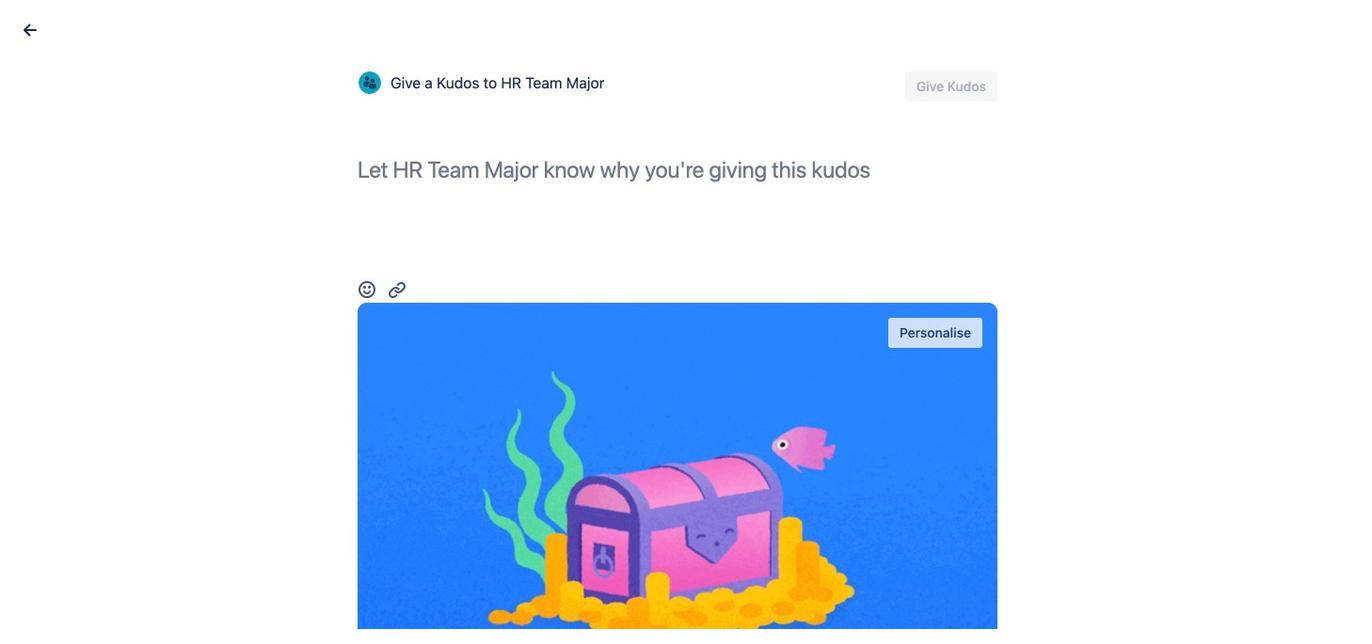 Task type: describe. For each thing, give the bounding box(es) containing it.
Search field
[[998, 11, 1186, 41]]



Task type: vqa. For each thing, say whether or not it's contained in the screenshot.
Sidebar Element
no



Task type: locate. For each thing, give the bounding box(es) containing it.
dialog
[[0, 0, 1356, 630]]

banner
[[0, 0, 1356, 53]]

close drawer image
[[19, 19, 41, 41]]



